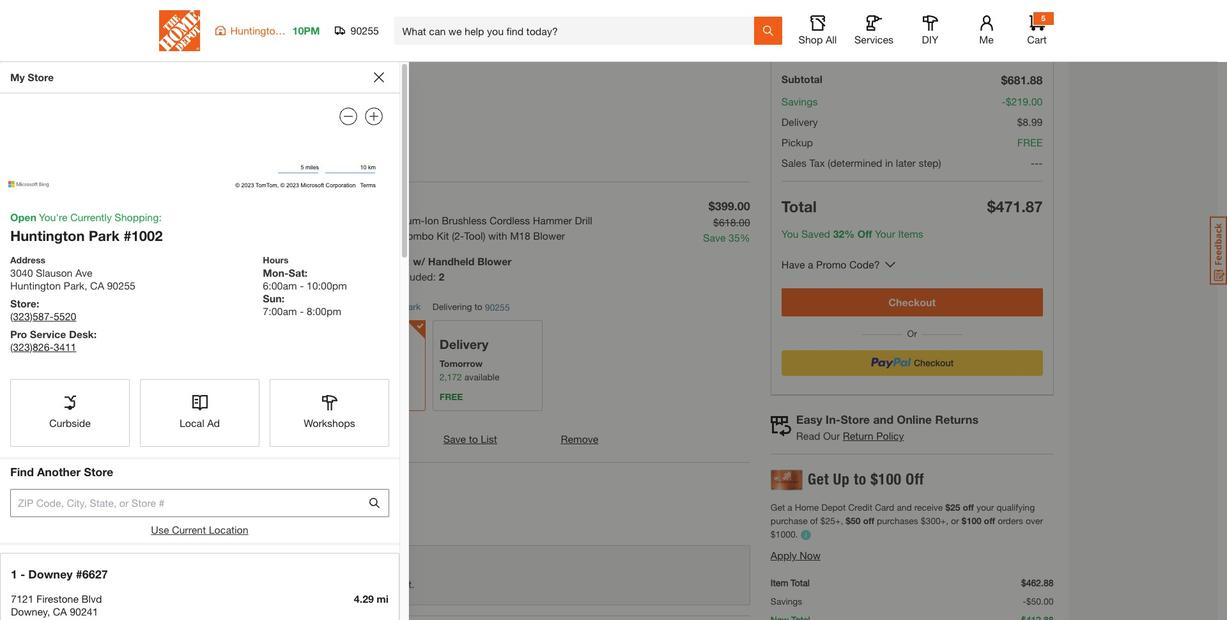Task type: vqa. For each thing, say whether or not it's contained in the screenshot.
the leftmost 2,172
yes



Task type: describe. For each thing, give the bounding box(es) containing it.
: right "service"
[[94, 328, 97, 340]]

hammer
[[533, 214, 572, 227]]

- $50.00
[[1023, 596, 1054, 607]]

included
[[394, 271, 433, 283]]

$8.99
[[1017, 116, 1043, 128]]

and inside m18 fuel 18v lithium-ion brushless cordless hammer drill and impact driver combo kit (2-tool) with m18 blower
[[316, 230, 333, 242]]

hours
[[263, 254, 289, 265]]

sales tax (determined in later step)
[[782, 157, 941, 169]]

all
[[281, 578, 291, 590]]

6:00am
[[263, 279, 297, 291]]

cart
[[1027, 33, 1047, 45]]

90255 button
[[335, 24, 379, 37]]

find another store
[[10, 464, 113, 479]]

attachment
[[316, 255, 369, 267]]

(5)
[[240, 9, 275, 46]]

8:00pm
[[307, 305, 341, 317]]

you're
[[39, 211, 67, 223]]

receive
[[915, 502, 943, 513]]

1 vertical spatial in
[[360, 578, 368, 590]]

1 vertical spatial #
[[76, 567, 82, 581]]

$1000.
[[771, 529, 798, 540]]

desk
[[69, 328, 94, 340]]

cart (5)
[[164, 9, 275, 46]]

to inside delivering to 90255
[[475, 301, 483, 312]]

0 horizontal spatial pickup
[[316, 301, 343, 312]]

m18 fuel 18v lithium-ion brushless cordless hammer drill and impact driver combo kit (2-tool) with m18 blower
[[316, 214, 593, 242]]

local ad button
[[141, 379, 259, 446]]

credit
[[848, 502, 873, 513]]

this cost covers all delivery items in your cart .
[[203, 578, 415, 590]]

park inside open you're currently shopping: huntington park # 1002
[[89, 228, 120, 244]]

park right (5)
[[284, 24, 305, 36]]

10pm
[[292, 24, 320, 36]]

remove button
[[561, 432, 599, 447]]

our
[[823, 430, 840, 442]]

m18 fuel 18v lithium-ion brushless cordless hammer drill and impact driver combo kit (2-tool) with m18 blower link
[[316, 198, 599, 244]]

# inside open you're currently shopping: huntington park # 1002
[[124, 228, 131, 244]]

your order
[[782, 32, 861, 50]]

0 horizontal spatial huntington park
[[230, 24, 305, 36]]

cordless
[[490, 214, 530, 227]]

, inside address 3040 slauson ave huntington park , ca 90255 store : (323)587-5520 pro service desk : (323)826-3411
[[85, 279, 87, 291]]

remove for remove
[[561, 433, 599, 445]]

4.29
[[354, 592, 374, 605]]

$25
[[946, 502, 961, 513]]

.
[[412, 578, 415, 590]]

, inside 7121 firestone blvd downey , ca 90241
[[47, 605, 50, 617]]

address 3040 slauson ave huntington park , ca 90255 store : (323)587-5520 pro service desk : (323)826-3411
[[10, 254, 136, 353]]

alert containing this cost covers all delivery items in your cart
[[164, 545, 750, 606]]

1 horizontal spatial off
[[963, 502, 974, 513]]

number
[[316, 271, 352, 283]]

options
[[371, 255, 407, 267]]

: up (323)587-5520 link at left
[[36, 297, 39, 309]]

subtotal
[[782, 73, 823, 85]]

all for remove
[[205, 53, 216, 65]]

brushless
[[442, 214, 487, 227]]

s
[[919, 228, 924, 240]]

promo
[[816, 258, 847, 270]]

attachment options : w/ handheld blower number of tools included : 2
[[316, 255, 512, 283]]

your inside your qualifying purchase of $25+,
[[977, 502, 994, 513]]

delivery up sales
[[782, 116, 818, 128]]

huntington up "items"
[[230, 24, 281, 36]]

1002
[[131, 228, 163, 244]]

order
[[819, 32, 861, 50]]

purchases
[[877, 515, 919, 526]]

address
[[10, 254, 45, 265]]

use current location button
[[10, 522, 389, 538]]

delivering for 90255 link to the right
[[433, 301, 472, 312]]

local
[[180, 417, 204, 429]]

credit card icon image
[[771, 470, 803, 490]]

fuel
[[339, 214, 364, 227]]

to left list
[[469, 433, 478, 445]]

0 vertical spatial off
[[858, 228, 872, 240]]

me button
[[966, 15, 1007, 46]]

store for easy in-store and online returns read our return policy
[[841, 412, 870, 426]]

workshops
[[304, 417, 355, 429]]

2
[[439, 271, 445, 283]]

item
[[263, 156, 286, 170]]

purchase
[[771, 515, 808, 526]]

or
[[903, 328, 922, 339]]

)
[[286, 156, 289, 170]]

2 horizontal spatial free
[[1018, 136, 1043, 148]]

shop all
[[799, 33, 837, 45]]

store inside address 3040 slauson ave huntington park , ca 90255 store : (323)587-5520 pro service desk : (323)826-3411
[[10, 297, 36, 309]]

90255 inside button
[[351, 24, 379, 36]]

90255 inside delivering to 90255
[[485, 302, 510, 313]]

4.29 mi
[[354, 592, 389, 605]]

use current location
[[151, 524, 248, 536]]

sat:
[[289, 266, 308, 278]]

list
[[481, 433, 497, 445]]

drill
[[575, 214, 593, 227]]

workshops button
[[270, 379, 389, 446]]

0 horizontal spatial 90255 link
[[231, 524, 263, 538]]

1 2,172 from the left
[[323, 372, 345, 382]]

to right current
[[218, 524, 228, 538]]

delivery tomorrow 2,172 available
[[440, 337, 500, 382]]

ion
[[425, 214, 439, 227]]

the home depot logo image
[[159, 10, 200, 51]]

$50 off purchases $300+, or $100 off
[[846, 515, 996, 526]]

delivery inside the delivery tomorrow 2,172 available
[[440, 337, 489, 352]]

policy
[[877, 430, 904, 442]]

terms link
[[360, 181, 376, 190]]

have a promo code? link
[[782, 257, 880, 273]]

$50.00
[[1027, 596, 1054, 607]]

sun:
[[263, 292, 285, 304]]

all for shop
[[826, 33, 837, 45]]

90255 inside address 3040 slauson ave huntington park , ca 90255 store : (323)587-5520 pro service desk : (323)826-3411
[[107, 279, 136, 291]]

a for have
[[808, 258, 814, 270]]

1 vertical spatial item
[[771, 578, 788, 588]]

park inside address 3040 slauson ave huntington park , ca 90255 store : (323)587-5520 pro service desk : (323)826-3411
[[64, 279, 85, 291]]

ca inside address 3040 slauson ave huntington park , ca 90255 store : (323)587-5520 pro service desk : (323)826-3411
[[90, 279, 104, 291]]

have a promo code?
[[782, 258, 880, 270]]

of inside your qualifying purchase of $25+,
[[810, 515, 818, 526]]

easy in-store and online returns read our return policy
[[796, 412, 979, 442]]

this
[[203, 578, 222, 590]]

1 vertical spatial $100
[[962, 515, 982, 526]]

firestone
[[36, 592, 79, 605]]

$50
[[846, 515, 861, 526]]

ship to store
[[323, 337, 402, 352]]

up
[[833, 470, 850, 488]]

(323)826-3411 link
[[10, 340, 76, 353]]

items
[[219, 53, 244, 65]]

item total
[[771, 578, 810, 588]]

32%
[[833, 228, 855, 240]]

0 vertical spatial downey
[[28, 567, 73, 581]]

curbside button
[[11, 379, 129, 446]]

have
[[782, 258, 805, 270]]

lithium-
[[387, 214, 425, 227]]

: left the 2
[[433, 271, 436, 283]]

to right ship
[[353, 337, 366, 352]]

downey inside 7121 firestone blvd downey , ca 90241
[[11, 605, 47, 617]]

2,172 available
[[323, 372, 383, 382]]

1 horizontal spatial 90255 link
[[485, 301, 510, 314]]

items
[[333, 578, 358, 590]]

qualifying
[[997, 502, 1035, 513]]

1 horizontal spatial in
[[885, 157, 893, 169]]

store for ship to store
[[369, 337, 402, 352]]

services button
[[854, 15, 895, 46]]

1 horizontal spatial item
[[898, 228, 919, 240]]



Task type: locate. For each thing, give the bounding box(es) containing it.
total up you
[[782, 198, 817, 215]]

0 vertical spatial get
[[808, 470, 829, 488]]

0 horizontal spatial save
[[443, 433, 466, 445]]

1 horizontal spatial your
[[875, 228, 896, 240]]

1 horizontal spatial $100
[[962, 515, 982, 526]]

7:00am
[[263, 305, 297, 317]]

park down "included"
[[403, 301, 421, 312]]

available inside the delivery tomorrow 2,172 available
[[465, 372, 500, 382]]

2 horizontal spatial off
[[984, 515, 996, 526]]

0 vertical spatial delivering to 90255
[[433, 301, 510, 313]]

available down the "tomorrow"
[[465, 372, 500, 382]]

ca
[[90, 279, 104, 291], [53, 605, 67, 617]]

total down apply now
[[791, 578, 810, 588]]

pro
[[10, 328, 27, 340]]

huntington inside open you're currently shopping: huntington park # 1002
[[10, 228, 85, 244]]

1 horizontal spatial off
[[906, 470, 924, 488]]

terms
[[360, 182, 376, 188]]

1 horizontal spatial 2,172
[[440, 372, 462, 382]]

your left qualifying
[[977, 502, 994, 513]]

1
[[11, 567, 17, 581]]

# down shopping:
[[124, 228, 131, 244]]

1 vertical spatial your
[[875, 228, 896, 240]]

save left list
[[443, 433, 466, 445]]

now
[[800, 549, 821, 562]]

1 vertical spatial ca
[[53, 605, 67, 617]]

off right $25
[[963, 502, 974, 513]]

0 vertical spatial 90255 link
[[485, 301, 510, 314]]

2 vertical spatial and
[[897, 502, 912, 513]]

blower down with
[[478, 255, 512, 267]]

90255 up the delivery tomorrow 2,172 available
[[485, 302, 510, 313]]

downey up firestone
[[28, 567, 73, 581]]

save inside $399.00 $618.00 save 35%
[[703, 232, 726, 244]]

your
[[782, 32, 815, 50], [875, 228, 896, 240]]

1 vertical spatial 90255 link
[[231, 524, 263, 538]]

90241
[[70, 605, 98, 617]]

savings down subtotal
[[782, 95, 818, 107]]

park down currently
[[89, 228, 120, 244]]

you
[[782, 228, 799, 240]]

later
[[896, 157, 916, 169]]

0 horizontal spatial item
[[771, 578, 788, 588]]

0 vertical spatial remove
[[164, 53, 202, 65]]

diy button
[[910, 15, 951, 46]]

0 horizontal spatial and
[[316, 230, 333, 242]]

save to list
[[443, 433, 497, 445]]

0 vertical spatial item
[[898, 228, 919, 240]]

1 horizontal spatial ca
[[90, 279, 104, 291]]

7121
[[11, 592, 34, 605]]

blower inside attachment options : w/ handheld blower number of tools included : 2
[[478, 255, 512, 267]]

downey
[[28, 567, 73, 581], [11, 605, 47, 617]]

get for get up to $100 off
[[808, 470, 829, 488]]

5520
[[54, 310, 76, 322]]

drawer close image
[[374, 72, 384, 82]]

huntington down tools
[[356, 301, 400, 312]]

m18 down cordless
[[510, 230, 531, 242]]

, down ave
[[85, 279, 87, 291]]

share
[[727, 22, 750, 33]]

w/
[[413, 255, 425, 267]]

0 vertical spatial pickup
[[782, 136, 813, 148]]

your up subtotal
[[782, 32, 815, 50]]

90255 link up cost
[[231, 524, 263, 538]]

apply
[[771, 549, 797, 562]]

1 vertical spatial and
[[873, 412, 894, 426]]

credit offer details image
[[801, 530, 811, 540]]

free up workshops
[[323, 391, 346, 402]]

1 horizontal spatial free
[[440, 391, 463, 402]]

your qualifying purchase of $25+,
[[771, 502, 1035, 526]]

curbside
[[49, 417, 91, 429]]

in up 4.29
[[360, 578, 368, 590]]

to
[[475, 301, 483, 312], [353, 337, 366, 352], [469, 433, 478, 445], [854, 470, 867, 488], [218, 524, 228, 538]]

cart 5
[[1027, 13, 1047, 45]]

save to list link
[[443, 433, 497, 445]]

90255 link up the delivery tomorrow 2,172 available
[[485, 301, 510, 314]]

0 vertical spatial total
[[782, 198, 817, 215]]

delivery up current
[[164, 494, 223, 512]]

free down the "tomorrow"
[[440, 391, 463, 402]]

saved
[[802, 228, 830, 240]]

blower down hammer
[[533, 230, 565, 242]]

your left s
[[875, 228, 896, 240]]

1 vertical spatial delivering
[[164, 524, 215, 538]]

store inside easy in-store and online returns read our return policy
[[841, 412, 870, 426]]

1 horizontal spatial blower
[[533, 230, 565, 242]]

1 vertical spatial delivering to 90255
[[164, 524, 263, 538]]

and up purchases on the bottom right of page
[[897, 502, 912, 513]]

1 horizontal spatial #
[[124, 228, 131, 244]]

0 horizontal spatial your
[[371, 578, 391, 590]]

1 horizontal spatial get
[[808, 470, 829, 488]]

0 vertical spatial m18
[[316, 214, 336, 227]]

sales
[[782, 157, 807, 169]]

0 horizontal spatial ,
[[47, 605, 50, 617]]

1 vertical spatial m18
[[510, 230, 531, 242]]

2,172 down the "tomorrow"
[[440, 372, 462, 382]]

2 horizontal spatial and
[[897, 502, 912, 513]]

pickup
[[782, 136, 813, 148], [316, 301, 343, 312]]

apply now link
[[771, 549, 821, 562]]

huntington park down tools
[[356, 301, 421, 312]]

remove
[[164, 53, 202, 65], [561, 433, 599, 445]]

item )
[[260, 156, 292, 170]]

off
[[858, 228, 872, 240], [906, 470, 924, 488]]

get up purchase
[[771, 502, 785, 513]]

and inside easy in-store and online returns read our return policy
[[873, 412, 894, 426]]

get left up
[[808, 470, 829, 488]]

(2-
[[452, 230, 464, 242]]

store right my
[[28, 71, 54, 83]]

0 vertical spatial savings
[[782, 95, 818, 107]]

$399.00 $618.00 save 35%
[[703, 199, 750, 244]]

share link
[[722, 22, 750, 33]]

store down huntington park button
[[369, 337, 402, 352]]

1 horizontal spatial delivering
[[433, 301, 472, 312]]

over
[[1026, 515, 1043, 526]]

0 vertical spatial in
[[885, 157, 893, 169]]

0 vertical spatial of
[[355, 271, 364, 283]]

shop
[[799, 33, 823, 45]]

1 vertical spatial all
[[205, 53, 216, 65]]

1 vertical spatial off
[[906, 470, 924, 488]]

0 vertical spatial huntington park
[[230, 24, 305, 36]]

free down $8.99 on the right top
[[1018, 136, 1043, 148]]

huntington down 3040
[[10, 279, 61, 291]]

1 vertical spatial total
[[791, 578, 810, 588]]

0 vertical spatial a
[[808, 258, 814, 270]]

services
[[855, 33, 894, 45]]

90255
[[351, 24, 379, 36], [107, 279, 136, 291], [485, 302, 510, 313], [231, 524, 263, 538]]

savings down the item total on the bottom of the page
[[771, 596, 803, 607]]

0 vertical spatial your
[[977, 502, 994, 513]]

all right shop
[[826, 33, 837, 45]]

a up purchase
[[788, 502, 793, 513]]

a
[[808, 258, 814, 270], [788, 502, 793, 513]]

0 horizontal spatial m18
[[316, 214, 336, 227]]

delivering for 90255 link to the left
[[164, 524, 215, 538]]

0 vertical spatial ca
[[90, 279, 104, 291]]

diy
[[922, 33, 939, 45]]

a for get
[[788, 502, 793, 513]]

0 vertical spatial blower
[[533, 230, 565, 242]]

alert
[[164, 545, 750, 606]]

pickup down 10:00pm
[[316, 301, 343, 312]]

tools
[[367, 271, 391, 283]]

blower inside m18 fuel 18v lithium-ion brushless cordless hammer drill and impact driver combo kit (2-tool) with m18 blower
[[533, 230, 565, 242]]

0 vertical spatial #
[[124, 228, 131, 244]]

of inside attachment options : w/ handheld blower number of tools included : 2
[[355, 271, 364, 283]]

0 vertical spatial save
[[703, 232, 726, 244]]

delivery right all
[[294, 578, 330, 590]]

-
[[1002, 95, 1006, 107], [1031, 157, 1035, 169], [1035, 157, 1039, 169], [1039, 157, 1043, 169], [300, 279, 304, 291], [300, 305, 304, 317], [20, 567, 25, 581], [1023, 596, 1027, 607]]

ca down ave
[[90, 279, 104, 291]]

or
[[951, 515, 959, 526]]

35%
[[729, 232, 750, 244]]

combo
[[400, 230, 434, 242]]

return
[[843, 430, 874, 442]]

delivering to 90255 for 90255 link to the right
[[433, 301, 510, 313]]

$25+,
[[821, 515, 843, 526]]

m18 left fuel
[[316, 214, 336, 227]]

to right up
[[854, 470, 867, 488]]

covers
[[247, 578, 278, 590]]

delivering inside delivering to 90255
[[433, 301, 472, 312]]

1 horizontal spatial your
[[977, 502, 994, 513]]

1 horizontal spatial m18
[[510, 230, 531, 242]]

impact
[[336, 230, 367, 242]]

0 horizontal spatial a
[[788, 502, 793, 513]]

0 vertical spatial and
[[316, 230, 333, 242]]

0 horizontal spatial available
[[348, 372, 383, 382]]

get up to $100 off
[[808, 470, 924, 488]]

1 horizontal spatial of
[[810, 515, 818, 526]]

feedback link image
[[1210, 216, 1227, 285]]

#
[[124, 228, 131, 244], [76, 567, 82, 581]]

of down home
[[810, 515, 818, 526]]

store up return
[[841, 412, 870, 426]]

card
[[875, 502, 895, 513]]

2 2,172 from the left
[[440, 372, 462, 382]]

(determined
[[828, 157, 883, 169]]

1 horizontal spatial all
[[826, 33, 837, 45]]

0 horizontal spatial ca
[[53, 605, 67, 617]]

huntington park
[[230, 24, 305, 36], [356, 301, 421, 312]]

delivering to 90255 down zip code, city, state, or store # text field
[[164, 524, 263, 538]]

$681.88
[[1001, 73, 1043, 87]]

delivering to 90255 down the 2
[[433, 301, 510, 313]]

5
[[1042, 13, 1046, 23]]

you saved 32% off your item s
[[782, 228, 924, 240]]

0 vertical spatial all
[[826, 33, 837, 45]]

and left "impact"
[[316, 230, 333, 242]]

huntington inside address 3040 slauson ave huntington park , ca 90255 store : (323)587-5520 pro service desk : (323)826-3411
[[10, 279, 61, 291]]

1 vertical spatial savings
[[771, 596, 803, 607]]

90255 up drawer close image
[[351, 24, 379, 36]]

1 horizontal spatial save
[[703, 232, 726, 244]]

delivering down the 2
[[433, 301, 472, 312]]

huntington
[[230, 24, 281, 36], [10, 228, 85, 244], [10, 279, 61, 291], [356, 301, 400, 312]]

microsoft bing image
[[8, 175, 52, 194]]

another
[[37, 464, 81, 479]]

0 horizontal spatial get
[[771, 502, 785, 513]]

ca down firestone
[[53, 605, 67, 617]]

1 available from the left
[[348, 372, 383, 382]]

ca inside 7121 firestone blvd downey , ca 90241
[[53, 605, 67, 617]]

get for get a home depot credit card and receive $25 off
[[771, 502, 785, 513]]

online
[[897, 412, 932, 426]]

off up receive
[[906, 470, 924, 488]]

1 horizontal spatial delivering to 90255
[[433, 301, 510, 313]]

# up blvd
[[76, 567, 82, 581]]

(323)587-5520 link
[[10, 310, 76, 322]]

to down handheld
[[475, 301, 483, 312]]

park
[[284, 24, 305, 36], [89, 228, 120, 244], [64, 279, 85, 291], [403, 301, 421, 312]]

0 vertical spatial ,
[[85, 279, 87, 291]]

ZIP Code, City, State, or Store # text field
[[10, 489, 367, 517]]

1 vertical spatial your
[[371, 578, 391, 590]]

item
[[898, 228, 919, 240], [771, 578, 788, 588]]

1 vertical spatial ,
[[47, 605, 50, 617]]

and up policy
[[873, 412, 894, 426]]

3411
[[54, 340, 76, 353]]

blower
[[533, 230, 565, 242], [478, 255, 512, 267]]

free for delivery
[[440, 391, 463, 402]]

remove for remove all items
[[164, 53, 202, 65]]

delivery
[[782, 116, 818, 128], [440, 337, 489, 352], [164, 494, 223, 512], [294, 578, 330, 590]]

all left "items"
[[205, 53, 216, 65]]

off down get a home depot credit card and receive $25 off
[[863, 515, 875, 526]]

free for ship to store
[[323, 391, 346, 402]]

your up mi
[[371, 578, 391, 590]]

1 horizontal spatial a
[[808, 258, 814, 270]]

driver
[[370, 230, 397, 242]]

your
[[977, 502, 994, 513], [371, 578, 391, 590]]

available down ship to store at the bottom
[[348, 372, 383, 382]]

2,172 inside the delivery tomorrow 2,172 available
[[440, 372, 462, 382]]

0 horizontal spatial $100
[[871, 470, 902, 488]]

store for find another store
[[84, 464, 113, 479]]

local ad
[[180, 417, 220, 429]]

0 horizontal spatial delivering
[[164, 524, 215, 538]]

1 vertical spatial save
[[443, 433, 466, 445]]

store up (323)587-
[[10, 297, 36, 309]]

hours mon-sat: 6:00am - 10:00pm sun: 7:00am - 8:00pm
[[263, 254, 347, 317]]

delivering down zip code, city, state, or store # text field
[[164, 524, 215, 538]]

1 vertical spatial of
[[810, 515, 818, 526]]

downey down '7121'
[[11, 605, 47, 617]]

0 horizontal spatial off
[[863, 515, 875, 526]]

$100
[[871, 470, 902, 488], [962, 515, 982, 526]]

, down firestone
[[47, 605, 50, 617]]

1 vertical spatial remove
[[561, 433, 599, 445]]

ave
[[75, 266, 92, 278]]

0 horizontal spatial in
[[360, 578, 368, 590]]

tax
[[810, 157, 825, 169]]

1 vertical spatial get
[[771, 502, 785, 513]]

huntington park up "items"
[[230, 24, 305, 36]]

delivery up the "tomorrow"
[[440, 337, 489, 352]]

1 vertical spatial pickup
[[316, 301, 343, 312]]

90255 down 1002
[[107, 279, 136, 291]]

1 vertical spatial blower
[[478, 255, 512, 267]]

1 vertical spatial huntington park
[[356, 301, 421, 312]]

0 vertical spatial your
[[782, 32, 815, 50]]

18v
[[367, 214, 384, 227]]

0 horizontal spatial all
[[205, 53, 216, 65]]

in left later
[[885, 157, 893, 169]]

product image
[[164, 198, 295, 329]]

$100 up 'card'
[[871, 470, 902, 488]]

0 vertical spatial $100
[[871, 470, 902, 488]]

store right the another
[[84, 464, 113, 479]]

2,172 down ship
[[323, 372, 345, 382]]

1 horizontal spatial and
[[873, 412, 894, 426]]

1 horizontal spatial ,
[[85, 279, 87, 291]]

of left tools
[[355, 271, 364, 283]]

return policy link
[[843, 430, 904, 442]]

2 available from the left
[[465, 372, 500, 382]]

in
[[885, 157, 893, 169], [360, 578, 368, 590]]

code?
[[850, 258, 880, 270]]

off left orders
[[984, 515, 996, 526]]

0 vertical spatial delivering
[[433, 301, 472, 312]]

my
[[10, 71, 25, 83]]

off right 32%
[[858, 228, 872, 240]]

0 horizontal spatial remove
[[164, 53, 202, 65]]

1 horizontal spatial pickup
[[782, 136, 813, 148]]

What can we help you find today? search field
[[402, 17, 753, 44]]

blvd
[[82, 592, 102, 605]]

handheld
[[428, 255, 475, 267]]

all inside button
[[826, 33, 837, 45]]

delivering to 90255 for 90255 link to the left
[[164, 524, 263, 538]]

$462.88
[[1022, 578, 1054, 588]]

: left w/
[[407, 255, 410, 267]]

$399.00
[[709, 199, 750, 213]]

a right have
[[808, 258, 814, 270]]

1 vertical spatial downey
[[11, 605, 47, 617]]

1 horizontal spatial remove
[[561, 433, 599, 445]]

$100 right or
[[962, 515, 982, 526]]

save down $618.00
[[703, 232, 726, 244]]

huntington down you're on the top left
[[10, 228, 85, 244]]

0 horizontal spatial off
[[858, 228, 872, 240]]

0 horizontal spatial #
[[76, 567, 82, 581]]

0 horizontal spatial free
[[323, 391, 346, 402]]

0 horizontal spatial your
[[782, 32, 815, 50]]

park down ave
[[64, 279, 85, 291]]

90255 up cost
[[231, 524, 263, 538]]

pickup up sales
[[782, 136, 813, 148]]

0 horizontal spatial of
[[355, 271, 364, 283]]



